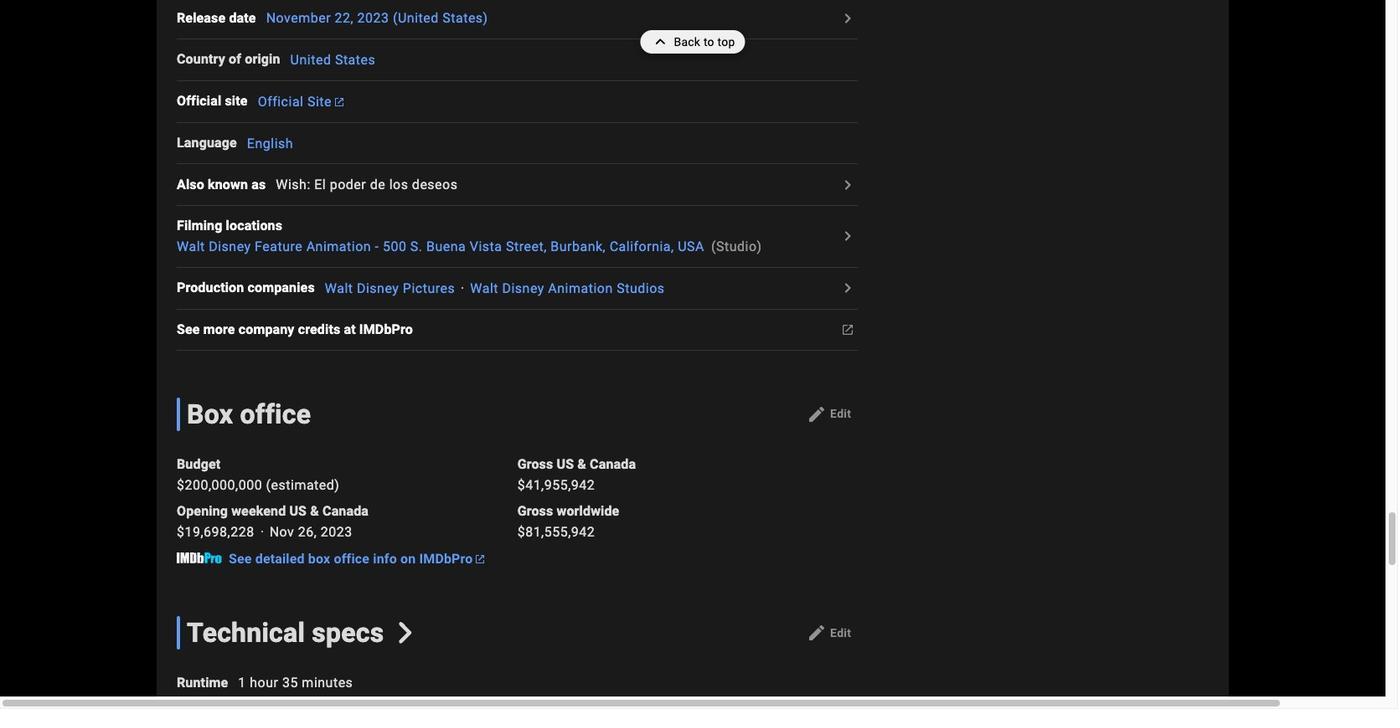 Task type: vqa. For each thing, say whether or not it's contained in the screenshot.
first Edit Button from the top
yes



Task type: describe. For each thing, give the bounding box(es) containing it.
specs
[[312, 618, 384, 650]]

technical specs link
[[177, 617, 416, 650]]

official site
[[177, 93, 248, 109]]

nov
[[270, 525, 294, 541]]

minutes
[[302, 676, 353, 691]]

1 vertical spatial &
[[310, 504, 319, 520]]

wish: el poder de los deseos
[[276, 177, 458, 193]]

walt disney animation studios
[[470, 280, 665, 296]]

filming locations walt disney feature animation - 500 s. buena vista street, burbank, california, usa (studio)
[[177, 218, 762, 255]]

english button
[[247, 135, 293, 151]]

edit button for 35
[[800, 620, 858, 647]]

pictures
[[403, 280, 455, 296]]

-
[[375, 239, 379, 255]]

budget
[[177, 456, 221, 472]]

more
[[203, 321, 235, 337]]

to
[[704, 35, 715, 49]]

also known as
[[177, 177, 266, 193]]

back to top button
[[641, 30, 745, 54]]

1 vertical spatial animation
[[548, 280, 613, 296]]

production companies button
[[177, 278, 325, 299]]

walt disney animation studios button
[[470, 280, 665, 296]]

chevron right inline image
[[395, 623, 416, 644]]

26,
[[298, 525, 317, 541]]

walt for walt disney pictures
[[325, 280, 353, 296]]

see for see detailed box office info on imdbpro
[[229, 552, 252, 567]]

see more element
[[177, 91, 258, 112]]

production
[[177, 280, 244, 296]]

gross for gross worldwide $81,555,942
[[518, 504, 553, 520]]

walt for walt disney animation studios
[[470, 280, 499, 296]]

$41,955,942
[[518, 477, 595, 493]]

california,
[[610, 239, 674, 255]]

english
[[247, 135, 293, 151]]

disney for walt disney animation studios
[[502, 280, 545, 296]]

release date button
[[177, 8, 266, 28]]

opening weekend us & canada
[[177, 504, 369, 520]]

(studio)
[[711, 239, 762, 255]]

as
[[252, 177, 266, 193]]

walt disney feature animation - 500 s. buena vista street, burbank, california, usa button
[[177, 239, 705, 255]]

& inside the gross us & canada $41,955,942
[[578, 456, 587, 472]]

back
[[674, 35, 701, 49]]

(united
[[393, 10, 439, 26]]

states
[[335, 52, 376, 68]]

budget $200,000,000 (estimated)
[[177, 456, 340, 493]]

site
[[225, 93, 248, 109]]

release date
[[177, 10, 256, 26]]

$200,000,000
[[177, 477, 262, 493]]

weekend
[[231, 504, 286, 520]]

united
[[290, 52, 331, 68]]

release
[[177, 10, 226, 26]]

3 see more image from the top
[[838, 227, 858, 247]]

feature
[[255, 239, 303, 255]]

deseos
[[412, 177, 458, 193]]

0 horizontal spatial canada
[[323, 504, 369, 520]]

s.
[[410, 239, 423, 255]]

500
[[383, 239, 407, 255]]

walt disney pictures button
[[325, 280, 455, 296]]

box
[[308, 552, 330, 567]]

see more company credits at imdbpro
[[177, 321, 413, 337]]

origin
[[245, 51, 280, 67]]

locations
[[226, 218, 282, 234]]

see detailed box office info on imdbpro
[[229, 552, 473, 567]]

$81,555,942
[[518, 525, 595, 541]]

companies
[[248, 280, 315, 296]]

expand less image
[[651, 30, 674, 54]]

of
[[229, 51, 241, 67]]

country
[[177, 51, 225, 67]]

filming locations button
[[177, 216, 293, 236]]

united states button
[[290, 52, 376, 68]]

gross worldwide $81,555,942
[[518, 504, 620, 541]]

gross us & canada $41,955,942
[[518, 456, 636, 493]]

us inside the gross us & canada $41,955,942
[[557, 456, 574, 472]]

de
[[370, 177, 386, 193]]

language
[[177, 135, 237, 151]]

official site button
[[258, 94, 344, 109]]

1
[[238, 676, 246, 691]]

see more image for also known as
[[838, 175, 858, 195]]

united states
[[290, 52, 376, 68]]

0 vertical spatial office
[[240, 399, 311, 430]]

technical specs
[[187, 618, 384, 650]]

info
[[373, 552, 397, 567]]

35
[[282, 676, 298, 691]]

usa
[[678, 239, 705, 255]]



Task type: locate. For each thing, give the bounding box(es) containing it.
0 horizontal spatial imdbpro
[[359, 321, 413, 337]]

states)
[[443, 10, 488, 26]]

1 horizontal spatial disney
[[357, 280, 399, 296]]

office right box
[[334, 552, 370, 567]]

burbank,
[[551, 239, 606, 255]]

office inside button
[[334, 552, 370, 567]]

also known as button
[[177, 175, 276, 195]]

1 horizontal spatial 2023
[[357, 10, 389, 26]]

see more image for production companies
[[838, 278, 858, 299]]

official left the site
[[177, 93, 222, 109]]

1 horizontal spatial animation
[[548, 280, 613, 296]]

see inside button
[[177, 321, 200, 337]]

runtime
[[177, 676, 228, 691]]

technical
[[187, 618, 305, 650]]

4 see more image from the top
[[838, 278, 858, 299]]

official inside see more element
[[177, 93, 222, 109]]

$19,698,228
[[177, 525, 254, 541]]

0 horizontal spatial us
[[289, 504, 307, 520]]

canada up nov 26, 2023 on the bottom
[[323, 504, 369, 520]]

0 horizontal spatial &
[[310, 504, 319, 520]]

buena
[[427, 239, 466, 255]]

0 vertical spatial imdbpro
[[359, 321, 413, 337]]

2023 right 26,
[[321, 525, 353, 541]]

1 horizontal spatial imdbpro
[[419, 552, 473, 567]]

us up 26,
[[289, 504, 307, 520]]

disney
[[209, 239, 251, 255], [357, 280, 399, 296], [502, 280, 545, 296]]

edit button
[[800, 401, 858, 428], [800, 620, 858, 647]]

see down $19,698,228
[[229, 552, 252, 567]]

walt inside filming locations walt disney feature animation - 500 s. buena vista street, burbank, california, usa (studio)
[[177, 239, 205, 255]]

edit image for gross us & canada $41,955,942
[[807, 404, 827, 425]]

filming
[[177, 218, 222, 234]]

0 horizontal spatial animation
[[306, 239, 371, 255]]

poder
[[330, 177, 366, 193]]

date
[[229, 10, 256, 26]]

official for official site
[[258, 94, 304, 109]]

0 vertical spatial canada
[[590, 456, 636, 472]]

& up $41,955,942
[[578, 456, 587, 472]]

see more company credits at imdbpro button
[[177, 320, 423, 340]]

0 vertical spatial edit
[[831, 408, 852, 421]]

1 vertical spatial office
[[334, 552, 370, 567]]

0 vertical spatial &
[[578, 456, 587, 472]]

2023 for 22,
[[357, 10, 389, 26]]

1 edit from the top
[[831, 408, 852, 421]]

november 22, 2023 (united states) button
[[266, 10, 488, 26]]

0 horizontal spatial 2023
[[321, 525, 353, 541]]

(estimated)
[[266, 477, 340, 493]]

see more image
[[838, 320, 858, 340]]

canada
[[590, 456, 636, 472], [323, 504, 369, 520]]

known
[[208, 177, 248, 193]]

also
[[177, 177, 204, 193]]

see left more
[[177, 321, 200, 337]]

2023 for 26,
[[321, 525, 353, 541]]

los
[[389, 177, 408, 193]]

gross inside the gross us & canada $41,955,942
[[518, 456, 553, 472]]

0 horizontal spatial disney
[[209, 239, 251, 255]]

1 horizontal spatial canada
[[590, 456, 636, 472]]

disney for walt disney pictures
[[357, 280, 399, 296]]

november 22, 2023 (united states)
[[266, 10, 488, 26]]

0 horizontal spatial walt
[[177, 239, 205, 255]]

1 horizontal spatial &
[[578, 456, 587, 472]]

edit
[[831, 408, 852, 421], [831, 627, 852, 640]]

edit for gross us & canada $41,955,942
[[831, 408, 852, 421]]

official left site on the left top
[[258, 94, 304, 109]]

2 horizontal spatial walt
[[470, 280, 499, 296]]

0 vertical spatial us
[[557, 456, 574, 472]]

2023 right 22,
[[357, 10, 389, 26]]

imdbpro inside button
[[359, 321, 413, 337]]

november
[[266, 10, 331, 26]]

1 official from the left
[[177, 93, 222, 109]]

box
[[187, 399, 233, 430]]

1 horizontal spatial us
[[557, 456, 574, 472]]

0 horizontal spatial see
[[177, 321, 200, 337]]

office
[[240, 399, 311, 430], [334, 552, 370, 567]]

walt down vista
[[470, 280, 499, 296]]

see detailed box office info on imdbpro button
[[229, 552, 485, 568]]

2023
[[357, 10, 389, 26], [321, 525, 353, 541]]

1 gross from the top
[[518, 456, 553, 472]]

disney down street,
[[502, 280, 545, 296]]

gross up $81,555,942
[[518, 504, 553, 520]]

see inside button
[[229, 552, 252, 567]]

see for see more company credits at imdbpro
[[177, 321, 200, 337]]

1 see more image from the top
[[838, 8, 858, 28]]

detailed
[[255, 552, 305, 567]]

official
[[177, 93, 222, 109], [258, 94, 304, 109]]

back to top
[[674, 35, 735, 49]]

1 vertical spatial 2023
[[321, 525, 353, 541]]

1 edit image from the top
[[807, 404, 827, 425]]

launch inline image
[[476, 556, 485, 564]]

1 horizontal spatial walt
[[325, 280, 353, 296]]

animation inside filming locations walt disney feature animation - 500 s. buena vista street, burbank, california, usa (studio)
[[306, 239, 371, 255]]

production companies
[[177, 280, 315, 296]]

1 vertical spatial us
[[289, 504, 307, 520]]

us up $41,955,942
[[557, 456, 574, 472]]

see more image
[[838, 8, 858, 28], [838, 175, 858, 195], [838, 227, 858, 247], [838, 278, 858, 299]]

1 vertical spatial gross
[[518, 504, 553, 520]]

official for official site
[[177, 93, 222, 109]]

1 vertical spatial edit button
[[800, 620, 858, 647]]

official site
[[258, 94, 332, 109]]

canada inside the gross us & canada $41,955,942
[[590, 456, 636, 472]]

2 edit from the top
[[831, 627, 852, 640]]

country of origin
[[177, 51, 280, 67]]

worldwide
[[557, 504, 620, 520]]

2 see more image from the top
[[838, 175, 858, 195]]

vista
[[470, 239, 502, 255]]

0 vertical spatial 2023
[[357, 10, 389, 26]]

box office
[[187, 399, 311, 430]]

1 vertical spatial edit
[[831, 627, 852, 640]]

1 vertical spatial edit image
[[807, 624, 827, 644]]

imdbpro left launch inline icon
[[419, 552, 473, 567]]

el
[[314, 177, 326, 193]]

edit for 35
[[831, 627, 852, 640]]

2 official from the left
[[258, 94, 304, 109]]

22,
[[335, 10, 354, 26]]

hour
[[250, 676, 279, 691]]

0 horizontal spatial office
[[240, 399, 311, 430]]

us
[[557, 456, 574, 472], [289, 504, 307, 520]]

nov 26, 2023
[[270, 525, 353, 541]]

canada up worldwide
[[590, 456, 636, 472]]

&
[[578, 456, 587, 472], [310, 504, 319, 520]]

1 vertical spatial see
[[229, 552, 252, 567]]

1 hour 35 minutes
[[238, 676, 353, 691]]

2 horizontal spatial disney
[[502, 280, 545, 296]]

walt
[[177, 239, 205, 255], [325, 280, 353, 296], [470, 280, 499, 296]]

walt down filming
[[177, 239, 205, 255]]

walt disney pictures
[[325, 280, 455, 296]]

wish:
[[276, 177, 311, 193]]

0 vertical spatial edit image
[[807, 404, 827, 425]]

1 vertical spatial canada
[[323, 504, 369, 520]]

studios
[[617, 280, 665, 296]]

edit button for gross us & canada $41,955,942
[[800, 401, 858, 428]]

0 vertical spatial animation
[[306, 239, 371, 255]]

animation
[[306, 239, 371, 255], [548, 280, 613, 296]]

1 horizontal spatial office
[[334, 552, 370, 567]]

2 edit image from the top
[[807, 624, 827, 644]]

gross for gross us & canada $41,955,942
[[518, 456, 553, 472]]

2 gross from the top
[[518, 504, 553, 520]]

walt up at
[[325, 280, 353, 296]]

0 vertical spatial gross
[[518, 456, 553, 472]]

site
[[307, 94, 332, 109]]

1 horizontal spatial see
[[229, 552, 252, 567]]

animation down burbank,
[[548, 280, 613, 296]]

top
[[718, 35, 735, 49]]

opening
[[177, 504, 228, 520]]

2 edit button from the top
[[800, 620, 858, 647]]

gross up $41,955,942
[[518, 456, 553, 472]]

street,
[[506, 239, 547, 255]]

edit image
[[807, 404, 827, 425], [807, 624, 827, 644]]

edit image for 35
[[807, 624, 827, 644]]

disney down the -
[[357, 280, 399, 296]]

disney down filming locations button
[[209, 239, 251, 255]]

disney inside filming locations walt disney feature animation - 500 s. buena vista street, burbank, california, usa (studio)
[[209, 239, 251, 255]]

1 vertical spatial imdbpro
[[419, 552, 473, 567]]

see more image for release date
[[838, 8, 858, 28]]

gross
[[518, 456, 553, 472], [518, 504, 553, 520]]

0 horizontal spatial official
[[177, 93, 222, 109]]

1 edit button from the top
[[800, 401, 858, 428]]

0 vertical spatial edit button
[[800, 401, 858, 428]]

gross inside gross worldwide $81,555,942
[[518, 504, 553, 520]]

at
[[344, 321, 356, 337]]

launch inline image
[[335, 98, 344, 106]]

1 horizontal spatial official
[[258, 94, 304, 109]]

animation left the -
[[306, 239, 371, 255]]

company
[[239, 321, 295, 337]]

imdbpro right at
[[359, 321, 413, 337]]

& up nov 26, 2023 on the bottom
[[310, 504, 319, 520]]

0 vertical spatial see
[[177, 321, 200, 337]]

office up 'budget $200,000,000 (estimated)'
[[240, 399, 311, 430]]

imdbpro inside button
[[419, 552, 473, 567]]

on
[[401, 552, 416, 567]]



